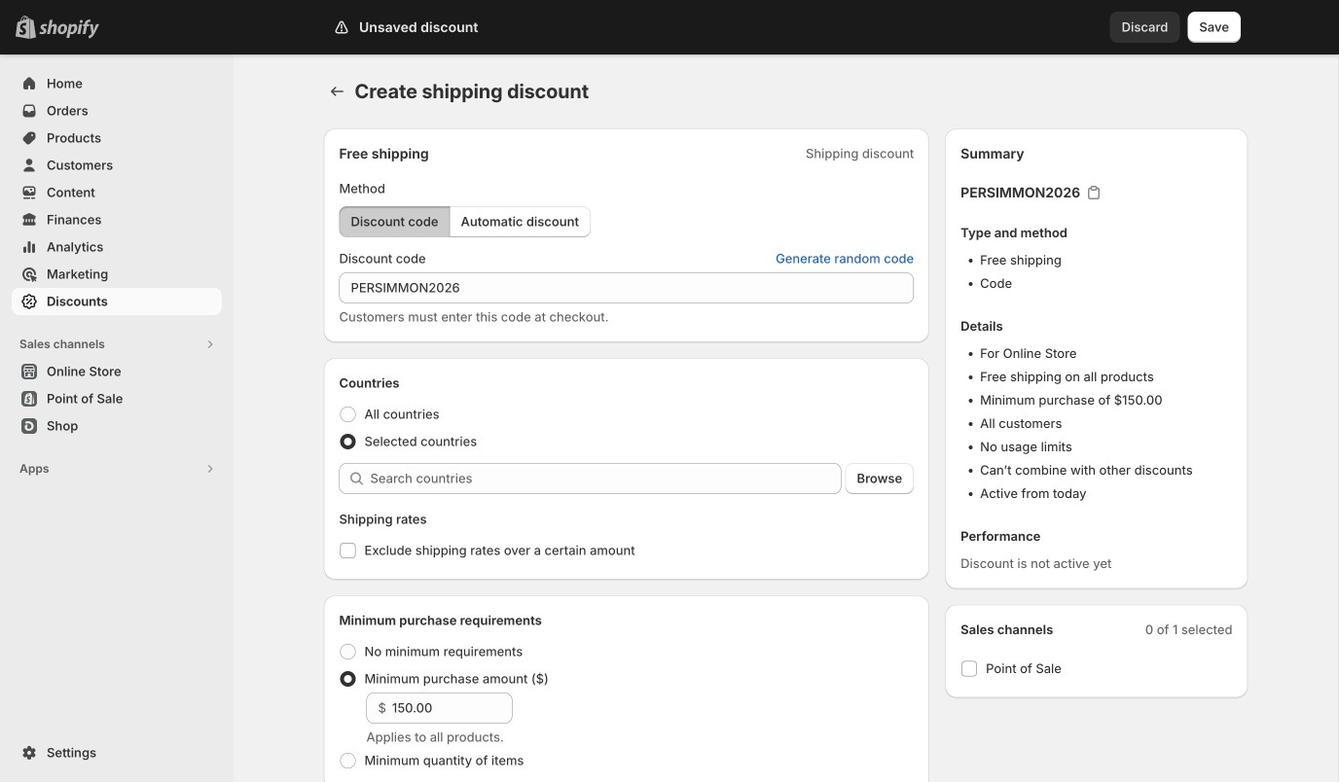 Task type: locate. For each thing, give the bounding box(es) containing it.
Search countries text field
[[370, 463, 842, 495]]

0.00 text field
[[392, 693, 513, 724]]

shopify image
[[39, 19, 99, 39]]

None text field
[[339, 273, 914, 304]]



Task type: vqa. For each thing, say whether or not it's contained in the screenshot.
shopify in the the Advanced Get the best of Shopify with advanced features and our lowest transaction fees
no



